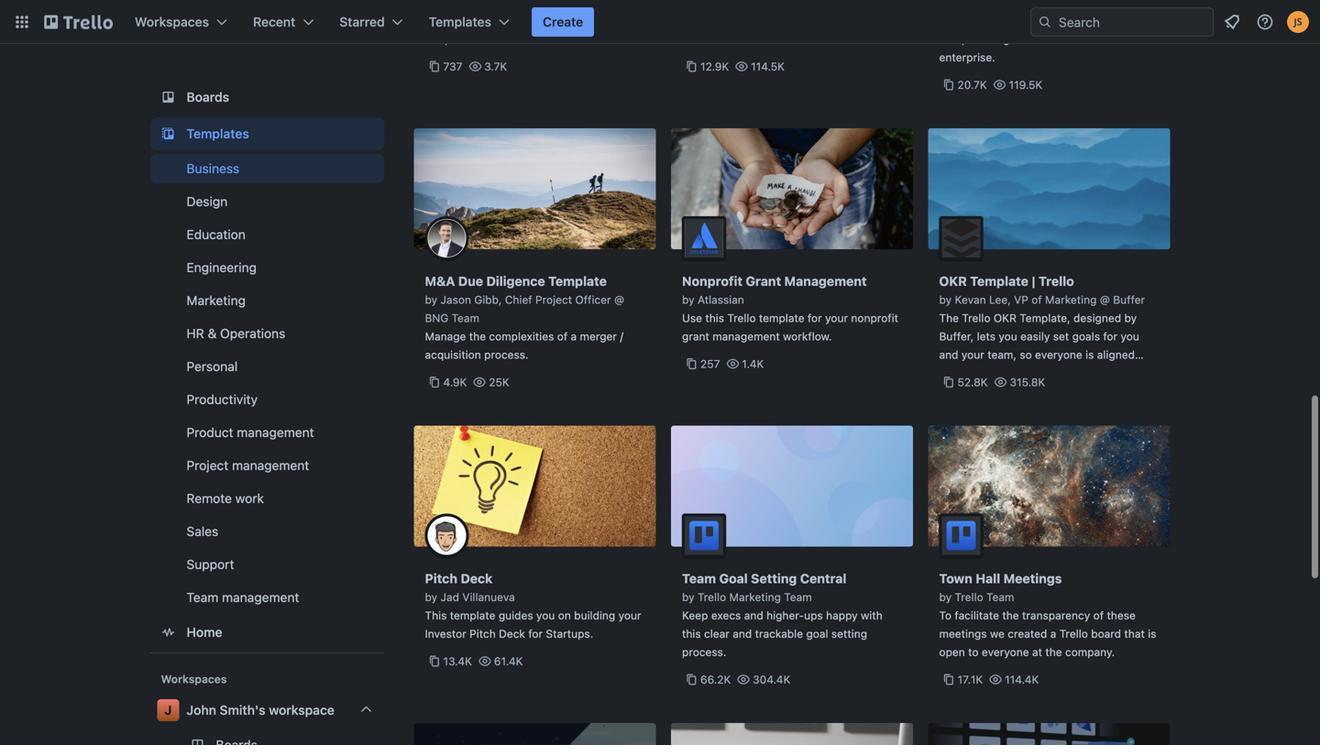 Task type: locate. For each thing, give the bounding box(es) containing it.
0 horizontal spatial template
[[549, 274, 607, 289]]

operations
[[220, 326, 286, 341]]

0 horizontal spatial pitch
[[425, 572, 458, 587]]

1 horizontal spatial template
[[759, 312, 805, 325]]

by up use
[[683, 294, 695, 306]]

|
[[1032, 274, 1036, 289]]

0 vertical spatial board
[[841, 0, 872, 9]]

hr & operations link
[[150, 319, 385, 349]]

and down execs
[[733, 628, 752, 641]]

product management link
[[150, 418, 385, 448]]

workspaces up board icon
[[135, 14, 209, 29]]

and right execs
[[745, 610, 764, 622]]

by inside team goal setting central by trello marketing team keep execs and higher-ups happy with this clear and trackable goal setting process.
[[683, 591, 695, 604]]

by inside m&a due diligence template by jason gibb, chief project officer @ bng team manage the complexities of a merger / acquisition process.
[[425, 294, 438, 306]]

jad villanueva image
[[425, 514, 469, 558]]

@ right officer at the left of the page
[[615, 294, 625, 306]]

management inside 'link'
[[232, 458, 309, 473]]

template up lee,
[[971, 274, 1029, 289]]

template up officer at the left of the page
[[549, 274, 607, 289]]

this down atlassian
[[706, 312, 725, 325]]

on inside pitch deck by jad villanueva this template guides you on building your investor pitch deck for startups.
[[558, 610, 571, 622]]

0 horizontal spatial process.
[[484, 349, 529, 361]]

board image
[[157, 86, 179, 108]]

grant
[[971, 14, 999, 27], [683, 330, 710, 343]]

initiatives
[[476, 14, 525, 27]]

1 vertical spatial process.
[[683, 646, 727, 659]]

team inside m&a due diligence template by jason gibb, chief project officer @ bng team manage the complexities of a merger / acquisition process.
[[452, 312, 480, 325]]

this down 'groups'
[[553, 14, 572, 27]]

for down guides
[[529, 628, 543, 641]]

enterprise.
[[940, 51, 996, 64]]

workspaces
[[135, 14, 209, 29], [161, 673, 227, 686]]

town
[[940, 572, 973, 587]]

keep inside keep cross-functional groups aligned on company initiatives with this meeting template.
[[425, 0, 451, 9]]

design
[[187, 194, 228, 209]]

0 horizontal spatial template
[[450, 610, 496, 622]]

1 horizontal spatial is
[[1149, 628, 1157, 641]]

1 vertical spatial everyone
[[982, 646, 1030, 659]]

@ inside okr template | trello by kevan lee, vp of marketing @ buffer the trello okr template, designed by buffer, lets you easily set goals for you and your team, so everyone is aligned towards the same objectives.
[[1101, 294, 1111, 306]]

1 vertical spatial template
[[450, 610, 496, 622]]

templates inside templates 'dropdown button'
[[429, 14, 492, 29]]

1 horizontal spatial on
[[622, 0, 635, 9]]

templates up business
[[187, 126, 249, 141]]

business link
[[150, 154, 385, 183]]

of inside m&a due diligence template by jason gibb, chief project officer @ bng team manage the complexities of a merger / acquisition process.
[[558, 330, 568, 343]]

engineering link
[[150, 253, 385, 283]]

0 vertical spatial project
[[536, 294, 573, 306]]

to inside keep your team aligned with a board dedicated to tracking the outcomes of decisions.
[[737, 14, 748, 27]]

trello up company.
[[1060, 628, 1089, 641]]

sales link
[[150, 517, 385, 547]]

1 vertical spatial and
[[745, 610, 764, 622]]

management down productivity link
[[237, 425, 314, 440]]

2 @ from the left
[[1101, 294, 1111, 306]]

0 horizontal spatial you
[[537, 610, 555, 622]]

trello down atlassian
[[728, 312, 756, 325]]

with down 'groups'
[[528, 14, 550, 27]]

is right "that"
[[1149, 628, 1157, 641]]

keep up clear
[[683, 610, 709, 622]]

0 vertical spatial deck
[[461, 572, 493, 587]]

of right vp
[[1032, 294, 1043, 306]]

with up 'setting'
[[861, 610, 883, 622]]

the up acquisition
[[469, 330, 486, 343]]

1 horizontal spatial templates
[[429, 14, 492, 29]]

your up workflow.
[[826, 312, 849, 325]]

2 template from the left
[[971, 274, 1029, 289]]

management up '1.4k' at right top
[[713, 330, 780, 343]]

for down 'designed'
[[1104, 330, 1118, 343]]

complexities
[[489, 330, 554, 343]]

0 horizontal spatial templates
[[187, 126, 249, 141]]

project inside 'link'
[[187, 458, 229, 473]]

everyone down "set"
[[1036, 349, 1083, 361]]

jason gibb, chief project officer @ bng team image
[[425, 216, 469, 261]]

1 horizontal spatial with
[[808, 0, 829, 9]]

template up workflow.
[[759, 312, 805, 325]]

aligned up meeting
[[581, 0, 619, 9]]

with up outcomes
[[808, 0, 829, 9]]

happy
[[827, 610, 858, 622]]

with inside keep your team aligned with a board dedicated to tracking the outcomes of decisions.
[[808, 0, 829, 9]]

to down meetings
[[969, 646, 979, 659]]

same
[[1004, 367, 1032, 380]]

board up outcomes
[[841, 0, 872, 9]]

1 vertical spatial to
[[969, 646, 979, 659]]

organization
[[993, 33, 1057, 45]]

for right opportunities
[[1117, 14, 1131, 27]]

the inside keep your team aligned with a board dedicated to tracking the outcomes of decisions.
[[796, 14, 813, 27]]

team left goal
[[683, 572, 717, 587]]

team inside town hall meetings by trello team to facilitate the transparency of these meetings we created a trello board that is open to everyone at the company.
[[987, 591, 1015, 604]]

goal
[[720, 572, 748, 587]]

bng
[[425, 312, 449, 325]]

@ up 'designed'
[[1101, 294, 1111, 306]]

1 vertical spatial board
[[1092, 628, 1122, 641]]

1 horizontal spatial to
[[969, 646, 979, 659]]

productivity
[[187, 392, 258, 407]]

with
[[808, 0, 829, 9], [528, 14, 550, 27], [861, 610, 883, 622]]

marketing up template,
[[1046, 294, 1098, 306]]

cross-
[[454, 0, 487, 9]]

the inside okr template | trello by kevan lee, vp of marketing @ buffer the trello okr template, designed by buffer, lets you easily set goals for you and your team, so everyone is aligned towards the same objectives.
[[984, 367, 1001, 380]]

management down product management "link"
[[232, 458, 309, 473]]

okr up kevan
[[940, 274, 968, 289]]

keep for keep your team aligned with a board dedicated to tracking the outcomes of decisions.
[[683, 0, 709, 9]]

deck up 'villanueva'
[[461, 572, 493, 587]]

0 vertical spatial template
[[759, 312, 805, 325]]

vp
[[1015, 294, 1029, 306]]

grant down use
[[683, 330, 710, 343]]

by down trello marketing team image
[[683, 591, 695, 604]]

management for project management
[[232, 458, 309, 473]]

and down buffer,
[[940, 349, 959, 361]]

aligned inside keep your team aligned with a board dedicated to tracking the outcomes of decisions.
[[767, 0, 804, 9]]

0 vertical spatial grant
[[971, 14, 999, 27]]

0 vertical spatial a
[[832, 0, 838, 9]]

0 horizontal spatial a
[[571, 330, 577, 343]]

1 vertical spatial pitch
[[470, 628, 496, 641]]

61.4k
[[494, 655, 523, 668]]

jad
[[441, 591, 460, 604]]

1 vertical spatial this
[[706, 312, 725, 325]]

marketing inside team goal setting central by trello marketing team keep execs and higher-ups happy with this clear and trackable goal setting process.
[[730, 591, 782, 604]]

team management link
[[150, 583, 385, 613]]

on up startups.
[[558, 610, 571, 622]]

1 vertical spatial is
[[1149, 628, 1157, 641]]

1 vertical spatial with
[[528, 14, 550, 27]]

this inside nonprofit grant management by atlassian use this trello template for your nonprofit grant management workflow.
[[706, 312, 725, 325]]

1 vertical spatial project
[[187, 458, 229, 473]]

1 vertical spatial a
[[571, 330, 577, 343]]

project
[[536, 294, 573, 306], [187, 458, 229, 473]]

team down the jason on the top left of the page
[[452, 312, 480, 325]]

process. inside m&a due diligence template by jason gibb, chief project officer @ bng team manage the complexities of a merger / acquisition process.
[[484, 349, 529, 361]]

project up remote
[[187, 458, 229, 473]]

board inside town hall meetings by trello team to facilitate the transparency of these meetings we created a trello board that is open to everyone at the company.
[[1092, 628, 1122, 641]]

0 vertical spatial is
[[1086, 349, 1095, 361]]

1 horizontal spatial you
[[999, 330, 1018, 343]]

1 horizontal spatial this
[[683, 628, 701, 641]]

product management
[[187, 425, 314, 440]]

open information menu image
[[1257, 13, 1275, 31]]

1 horizontal spatial template
[[971, 274, 1029, 289]]

remote work link
[[150, 484, 385, 514]]

trello up facilitate
[[955, 591, 984, 604]]

of right outcomes
[[870, 14, 881, 27]]

functional
[[487, 0, 539, 9]]

trello inside team goal setting central by trello marketing team keep execs and higher-ups happy with this clear and trackable goal setting process.
[[698, 591, 727, 604]]

1 horizontal spatial everyone
[[1036, 349, 1083, 361]]

pitch right investor
[[470, 628, 496, 641]]

1 horizontal spatial process.
[[683, 646, 727, 659]]

0 horizontal spatial deck
[[461, 572, 493, 587]]

1 horizontal spatial @
[[1101, 294, 1111, 306]]

smith's
[[220, 703, 266, 718]]

template inside nonprofit grant management by atlassian use this trello template for your nonprofit grant management workflow.
[[759, 312, 805, 325]]

2 vertical spatial with
[[861, 610, 883, 622]]

designed
[[1074, 312, 1122, 325]]

1 horizontal spatial board
[[1092, 628, 1122, 641]]

0 horizontal spatial project
[[187, 458, 229, 473]]

or
[[1061, 33, 1071, 45]]

114.5k
[[751, 60, 785, 73]]

0 vertical spatial process.
[[484, 349, 529, 361]]

okr down lee,
[[994, 312, 1017, 325]]

2 horizontal spatial this
[[706, 312, 725, 325]]

board
[[841, 0, 872, 9], [1092, 628, 1122, 641]]

by up bng
[[425, 294, 438, 306]]

1 vertical spatial deck
[[499, 628, 526, 641]]

is down goals
[[1086, 349, 1095, 361]]

0 horizontal spatial to
[[737, 14, 748, 27]]

work
[[236, 491, 264, 506]]

grant inside nonprofit grant management by atlassian use this trello template for your nonprofit grant management workflow.
[[683, 330, 710, 343]]

process. down the complexities
[[484, 349, 529, 361]]

clear
[[705, 628, 730, 641]]

for
[[1117, 14, 1131, 27], [808, 312, 823, 325], [1104, 330, 1118, 343], [529, 628, 543, 641]]

on
[[622, 0, 635, 9], [558, 610, 571, 622]]

remote work
[[187, 491, 264, 506]]

team
[[452, 312, 480, 325], [683, 572, 717, 587], [187, 590, 219, 605], [785, 591, 812, 604], [987, 591, 1015, 604]]

to down 'team'
[[737, 14, 748, 27]]

officer
[[576, 294, 611, 306]]

a inside keep your team aligned with a board dedicated to tracking the outcomes of decisions.
[[832, 0, 838, 9]]

2 vertical spatial this
[[683, 628, 701, 641]]

template
[[759, 312, 805, 325], [450, 610, 496, 622]]

trello up execs
[[698, 591, 727, 604]]

trello marketing team image
[[683, 514, 727, 558]]

0 vertical spatial and
[[940, 349, 959, 361]]

by inside nonprofit grant management by atlassian use this trello template for your nonprofit grant management workflow.
[[683, 294, 695, 306]]

for up workflow.
[[808, 312, 823, 325]]

1 horizontal spatial a
[[832, 0, 838, 9]]

0 horizontal spatial aligned
[[581, 0, 619, 9]]

Search field
[[1053, 8, 1214, 36]]

and inside okr template | trello by kevan lee, vp of marketing @ buffer the trello okr template, designed by buffer, lets you easily set goals for you and your team, so everyone is aligned towards the same objectives.
[[940, 349, 959, 361]]

everyone
[[1036, 349, 1083, 361], [982, 646, 1030, 659]]

facilitate
[[955, 610, 1000, 622]]

deck down guides
[[499, 628, 526, 641]]

1 @ from the left
[[615, 294, 625, 306]]

1 vertical spatial okr
[[994, 312, 1017, 325]]

1 horizontal spatial deck
[[499, 628, 526, 641]]

aligned
[[581, 0, 619, 9], [767, 0, 804, 9], [1098, 349, 1136, 361]]

management inside nonprofit grant management by atlassian use this trello template for your nonprofit grant management workflow.
[[713, 330, 780, 343]]

management down support link at left
[[222, 590, 299, 605]]

on right "create" button
[[622, 0, 635, 9]]

0 vertical spatial everyone
[[1036, 349, 1083, 361]]

this inside team goal setting central by trello marketing team keep execs and higher-ups happy with this clear and trackable goal setting process.
[[683, 628, 701, 641]]

manage
[[425, 330, 466, 343]]

productivity link
[[150, 385, 385, 415]]

0 vertical spatial this
[[553, 14, 572, 27]]

hr & operations
[[187, 326, 286, 341]]

1 horizontal spatial pitch
[[470, 628, 496, 641]]

of left merger
[[558, 330, 568, 343]]

0 horizontal spatial is
[[1086, 349, 1095, 361]]

0 vertical spatial to
[[737, 14, 748, 27]]

0 vertical spatial on
[[622, 0, 635, 9]]

the right the tracking
[[796, 14, 813, 27]]

0 horizontal spatial this
[[553, 14, 572, 27]]

13.4k
[[444, 655, 472, 668]]

team down support
[[187, 590, 219, 605]]

0 vertical spatial workspaces
[[135, 14, 209, 29]]

primary element
[[0, 0, 1321, 44]]

workspaces up john
[[161, 673, 227, 686]]

process. inside team goal setting central by trello marketing team keep execs and higher-ups happy with this clear and trackable goal setting process.
[[683, 646, 727, 659]]

you down buffer
[[1121, 330, 1140, 343]]

by left "jad"
[[425, 591, 438, 604]]

0 horizontal spatial on
[[558, 610, 571, 622]]

aligned down goals
[[1098, 349, 1136, 361]]

a left merger
[[571, 330, 577, 343]]

so
[[1020, 349, 1033, 361]]

marketing up the &
[[187, 293, 246, 308]]

john smith (johnsmith38824343) image
[[1288, 11, 1310, 33]]

template down 'villanueva'
[[450, 610, 496, 622]]

villanueva
[[463, 591, 515, 604]]

opportunities
[[1045, 14, 1114, 27]]

keep for keep cross-functional groups aligned on company initiatives with this meeting template.
[[425, 0, 451, 9]]

management for team management
[[222, 590, 299, 605]]

0 horizontal spatial board
[[841, 0, 872, 9]]

project right chief
[[536, 294, 573, 306]]

you right guides
[[537, 610, 555, 622]]

1 vertical spatial grant
[[683, 330, 710, 343]]

1 template from the left
[[549, 274, 607, 289]]

meetings
[[1004, 572, 1063, 587]]

team
[[738, 0, 764, 9]]

1 horizontal spatial aligned
[[767, 0, 804, 9]]

home link
[[150, 616, 385, 649]]

2 horizontal spatial a
[[1051, 628, 1057, 641]]

for inside pitch deck by jad villanueva this template guides you on building your investor pitch deck for startups.
[[529, 628, 543, 641]]

process. down clear
[[683, 646, 727, 659]]

1 vertical spatial templates
[[187, 126, 249, 141]]

of left these
[[1094, 610, 1105, 622]]

aligned up the tracking
[[767, 0, 804, 9]]

1 horizontal spatial project
[[536, 294, 573, 306]]

personal
[[187, 359, 238, 374]]

0 horizontal spatial everyone
[[982, 646, 1030, 659]]

setting
[[832, 628, 868, 641]]

your up the towards
[[962, 349, 985, 361]]

0 horizontal spatial grant
[[683, 330, 710, 343]]

templates up template. at the top of the page
[[429, 14, 492, 29]]

chief
[[505, 294, 533, 306]]

for inside track grant funding opportunities for your non profit organization or social enterprise.
[[1117, 14, 1131, 27]]

114.4k
[[1005, 674, 1040, 687]]

everyone down we
[[982, 646, 1030, 659]]

by up the in the top of the page
[[940, 294, 952, 306]]

20.7k
[[958, 78, 988, 91]]

0 horizontal spatial @
[[615, 294, 625, 306]]

a up outcomes
[[832, 0, 838, 9]]

your right building
[[619, 610, 642, 622]]

your up dedicated on the right top
[[712, 0, 735, 9]]

home image
[[157, 622, 179, 644]]

nonprofit
[[852, 312, 899, 325]]

to inside town hall meetings by trello team to facilitate the transparency of these meetings we created a trello board that is open to everyone at the company.
[[969, 646, 979, 659]]

company.
[[1066, 646, 1116, 659]]

the down team, on the top
[[984, 367, 1001, 380]]

engineering
[[187, 260, 257, 275]]

a down transparency
[[1051, 628, 1057, 641]]

@ inside m&a due diligence template by jason gibb, chief project officer @ bng team manage the complexities of a merger / acquisition process.
[[615, 294, 625, 306]]

by up to in the right bottom of the page
[[940, 591, 952, 604]]

keep up dedicated on the right top
[[683, 0, 709, 9]]

templates
[[429, 14, 492, 29], [187, 126, 249, 141]]

1 horizontal spatial grant
[[971, 14, 999, 27]]

2 horizontal spatial with
[[861, 610, 883, 622]]

0 horizontal spatial okr
[[940, 274, 968, 289]]

this left clear
[[683, 628, 701, 641]]

board down these
[[1092, 628, 1122, 641]]

you up team, on the top
[[999, 330, 1018, 343]]

keep up company
[[425, 0, 451, 9]]

trello team image
[[940, 514, 984, 558]]

pitch up "jad"
[[425, 572, 458, 587]]

2 horizontal spatial marketing
[[1046, 294, 1098, 306]]

by inside town hall meetings by trello team to facilitate the transparency of these meetings we created a trello board that is open to everyone at the company.
[[940, 591, 952, 604]]

marketing down setting
[[730, 591, 782, 604]]

your inside track grant funding opportunities for your non profit organization or social enterprise.
[[1134, 14, 1157, 27]]

2 vertical spatial a
[[1051, 628, 1057, 641]]

okr template | trello by kevan lee, vp of marketing @ buffer the trello okr template, designed by buffer, lets you easily set goals for you and your team, so everyone is aligned towards the same objectives.
[[940, 274, 1146, 380]]

create button
[[532, 7, 595, 37]]

trello down kevan
[[963, 312, 991, 325]]

the right "at"
[[1046, 646, 1063, 659]]

your
[[712, 0, 735, 9], [1134, 14, 1157, 27], [826, 312, 849, 325], [962, 349, 985, 361], [619, 610, 642, 622]]

template board image
[[157, 123, 179, 145]]

team down hall
[[987, 591, 1015, 604]]

1 horizontal spatial marketing
[[730, 591, 782, 604]]

back to home image
[[44, 7, 113, 37]]

0 vertical spatial with
[[808, 0, 829, 9]]

grant up profit
[[971, 14, 999, 27]]

is inside town hall meetings by trello team to facilitate the transparency of these meetings we created a trello board that is open to everyone at the company.
[[1149, 628, 1157, 641]]

m&a
[[425, 274, 455, 289]]

of inside keep your team aligned with a board dedicated to tracking the outcomes of decisions.
[[870, 14, 881, 27]]

2 horizontal spatial aligned
[[1098, 349, 1136, 361]]

your right opportunities
[[1134, 14, 1157, 27]]

that
[[1125, 628, 1146, 641]]

your inside keep your team aligned with a board dedicated to tracking the outcomes of decisions.
[[712, 0, 735, 9]]

atlassian image
[[683, 216, 727, 261]]

0 vertical spatial templates
[[429, 14, 492, 29]]

easily
[[1021, 330, 1051, 343]]

1 vertical spatial on
[[558, 610, 571, 622]]

0 horizontal spatial with
[[528, 14, 550, 27]]

keep inside keep your team aligned with a board dedicated to tracking the outcomes of decisions.
[[683, 0, 709, 9]]



Task type: describe. For each thing, give the bounding box(es) containing it.
education
[[187, 227, 246, 242]]

&
[[208, 326, 217, 341]]

business
[[187, 161, 240, 176]]

goal
[[807, 628, 829, 641]]

with inside keep cross-functional groups aligned on company initiatives with this meeting template.
[[528, 14, 550, 27]]

team,
[[988, 349, 1017, 361]]

workspaces button
[[124, 7, 239, 37]]

towards
[[940, 367, 981, 380]]

transparency
[[1023, 610, 1091, 622]]

everyone inside town hall meetings by trello team to facilitate the transparency of these meetings we created a trello board that is open to everyone at the company.
[[982, 646, 1030, 659]]

diligence
[[487, 274, 546, 289]]

process. for goal
[[683, 646, 727, 659]]

0 horizontal spatial marketing
[[187, 293, 246, 308]]

keep your team aligned with a board dedicated to tracking the outcomes of decisions.
[[683, 0, 881, 45]]

0 vertical spatial okr
[[940, 274, 968, 289]]

search image
[[1038, 15, 1053, 29]]

project management link
[[150, 451, 385, 481]]

workspaces inside dropdown button
[[135, 14, 209, 29]]

4.9k
[[444, 376, 467, 389]]

by inside pitch deck by jad villanueva this template guides you on building your investor pitch deck for startups.
[[425, 591, 438, 604]]

737
[[444, 60, 463, 73]]

project management
[[187, 458, 309, 473]]

hr
[[187, 326, 204, 341]]

marketing inside okr template | trello by kevan lee, vp of marketing @ buffer the trello okr template, designed by buffer, lets you easily set goals for you and your team, so everyone is aligned towards the same objectives.
[[1046, 294, 1098, 306]]

created
[[1008, 628, 1048, 641]]

on inside keep cross-functional groups aligned on company initiatives with this meeting template.
[[622, 0, 635, 9]]

board inside keep your team aligned with a board dedicated to tracking the outcomes of decisions.
[[841, 0, 872, 9]]

templates link
[[150, 117, 385, 150]]

nonprofit
[[683, 274, 743, 289]]

non
[[940, 33, 959, 45]]

17.1k
[[958, 674, 984, 687]]

starred
[[340, 14, 385, 29]]

to
[[940, 610, 952, 622]]

0 vertical spatial pitch
[[425, 572, 458, 587]]

of inside okr template | trello by kevan lee, vp of marketing @ buffer the trello okr template, designed by buffer, lets you easily set goals for you and your team, so everyone is aligned towards the same objectives.
[[1032, 294, 1043, 306]]

aligned inside okr template | trello by kevan lee, vp of marketing @ buffer the trello okr template, designed by buffer, lets you easily set goals for you and your team, so everyone is aligned towards the same objectives.
[[1098, 349, 1136, 361]]

kevan lee, vp of marketing @ buffer image
[[940, 216, 984, 261]]

grant inside track grant funding opportunities for your non profit organization or social enterprise.
[[971, 14, 999, 27]]

setting
[[751, 572, 798, 587]]

template.
[[425, 33, 474, 45]]

grant
[[746, 274, 782, 289]]

1.4k
[[742, 358, 765, 371]]

lets
[[978, 330, 996, 343]]

john smith's workspace
[[187, 703, 335, 718]]

1 horizontal spatial okr
[[994, 312, 1017, 325]]

management
[[785, 274, 867, 289]]

education link
[[150, 220, 385, 250]]

marketing link
[[150, 286, 385, 316]]

12.9k
[[701, 60, 730, 73]]

you inside pitch deck by jad villanueva this template guides you on building your investor pitch deck for startups.
[[537, 610, 555, 622]]

personal link
[[150, 352, 385, 382]]

@ for m&a due diligence template
[[615, 294, 625, 306]]

your inside pitch deck by jad villanueva this template guides you on building your investor pitch deck for startups.
[[619, 610, 642, 622]]

social
[[1074, 33, 1104, 45]]

building
[[574, 610, 616, 622]]

team up the higher- at the right bottom of the page
[[785, 591, 812, 604]]

track grant funding opportunities for your non profit organization or social enterprise.
[[940, 14, 1157, 64]]

decisions.
[[683, 33, 735, 45]]

these
[[1108, 610, 1136, 622]]

team inside "link"
[[187, 590, 219, 605]]

2 vertical spatial and
[[733, 628, 752, 641]]

meeting
[[575, 14, 617, 27]]

template inside m&a due diligence template by jason gibb, chief project officer @ bng team manage the complexities of a merger / acquisition process.
[[549, 274, 607, 289]]

guides
[[499, 610, 534, 622]]

template,
[[1020, 312, 1071, 325]]

@ for okr template | trello
[[1101, 294, 1111, 306]]

support link
[[150, 550, 385, 580]]

is inside okr template | trello by kevan lee, vp of marketing @ buffer the trello okr template, designed by buffer, lets you easily set goals for you and your team, so everyone is aligned towards the same objectives.
[[1086, 349, 1095, 361]]

119.5k
[[1010, 78, 1043, 91]]

at
[[1033, 646, 1043, 659]]

management for product management
[[237, 425, 314, 440]]

pitch deck by jad villanueva this template guides you on building your investor pitch deck for startups.
[[425, 572, 642, 641]]

buffer
[[1114, 294, 1146, 306]]

lee,
[[990, 294, 1012, 306]]

0 notifications image
[[1222, 11, 1244, 33]]

this inside keep cross-functional groups aligned on company initiatives with this meeting template.
[[553, 14, 572, 27]]

templates inside templates link
[[187, 126, 249, 141]]

acquisition
[[425, 349, 481, 361]]

the up we
[[1003, 610, 1020, 622]]

for inside nonprofit grant management by atlassian use this trello template for your nonprofit grant management workflow.
[[808, 312, 823, 325]]

atlassian
[[698, 294, 745, 306]]

track
[[940, 14, 968, 27]]

of inside town hall meetings by trello team to facilitate the transparency of these meetings we created a trello board that is open to everyone at the company.
[[1094, 610, 1105, 622]]

tracking
[[751, 14, 793, 27]]

town hall meetings by trello team to facilitate the transparency of these meetings we created a trello board that is open to everyone at the company.
[[940, 572, 1157, 659]]

257
[[701, 358, 721, 371]]

we
[[991, 628, 1005, 641]]

support
[[187, 557, 234, 572]]

a inside town hall meetings by trello team to facilitate the transparency of these meetings we created a trello board that is open to everyone at the company.
[[1051, 628, 1057, 641]]

use
[[683, 312, 703, 325]]

process. for due
[[484, 349, 529, 361]]

aligned inside keep cross-functional groups aligned on company initiatives with this meeting template.
[[581, 0, 619, 9]]

execs
[[712, 610, 742, 622]]

j
[[165, 703, 172, 718]]

central
[[801, 572, 847, 587]]

your inside okr template | trello by kevan lee, vp of marketing @ buffer the trello okr template, designed by buffer, lets you easily set goals for you and your team, so everyone is aligned towards the same objectives.
[[962, 349, 985, 361]]

workspace
[[269, 703, 335, 718]]

sales
[[187, 524, 219, 539]]

the inside m&a due diligence template by jason gibb, chief project officer @ bng team manage the complexities of a merger / acquisition process.
[[469, 330, 486, 343]]

304.4k
[[753, 674, 791, 687]]

1 vertical spatial workspaces
[[161, 673, 227, 686]]

a inside m&a due diligence template by jason gibb, chief project officer @ bng team manage the complexities of a merger / acquisition process.
[[571, 330, 577, 343]]

due
[[459, 274, 484, 289]]

trello right |
[[1039, 274, 1075, 289]]

funding
[[1002, 14, 1041, 27]]

gibb,
[[475, 294, 502, 306]]

for inside okr template | trello by kevan lee, vp of marketing @ buffer the trello okr template, designed by buffer, lets you easily set goals for you and your team, so everyone is aligned towards the same objectives.
[[1104, 330, 1118, 343]]

boards
[[187, 89, 229, 105]]

66.2k
[[701, 674, 731, 687]]

keep inside team goal setting central by trello marketing team keep execs and higher-ups happy with this clear and trackable goal setting process.
[[683, 610, 709, 622]]

hall
[[976, 572, 1001, 587]]

create
[[543, 14, 584, 29]]

objectives.
[[1035, 367, 1091, 380]]

open
[[940, 646, 966, 659]]

2 horizontal spatial you
[[1121, 330, 1140, 343]]

25k
[[489, 376, 510, 389]]

by down buffer
[[1125, 312, 1138, 325]]

315.8k
[[1010, 376, 1046, 389]]

trackable
[[756, 628, 804, 641]]

workflow.
[[784, 330, 833, 343]]

trello inside nonprofit grant management by atlassian use this trello template for your nonprofit grant management workflow.
[[728, 312, 756, 325]]

this
[[425, 610, 447, 622]]

starred button
[[329, 7, 414, 37]]

boards link
[[150, 81, 385, 114]]

home
[[187, 625, 223, 640]]

project inside m&a due diligence template by jason gibb, chief project officer @ bng team manage the complexities of a merger / acquisition process.
[[536, 294, 573, 306]]

startups.
[[546, 628, 594, 641]]

template inside pitch deck by jad villanueva this template guides you on building your investor pitch deck for startups.
[[450, 610, 496, 622]]

company
[[425, 14, 472, 27]]

with inside team goal setting central by trello marketing team keep execs and higher-ups happy with this clear and trackable goal setting process.
[[861, 610, 883, 622]]

your inside nonprofit grant management by atlassian use this trello template for your nonprofit grant management workflow.
[[826, 312, 849, 325]]

template inside okr template | trello by kevan lee, vp of marketing @ buffer the trello okr template, designed by buffer, lets you easily set goals for you and your team, so everyone is aligned towards the same objectives.
[[971, 274, 1029, 289]]

recent
[[253, 14, 296, 29]]

everyone inside okr template | trello by kevan lee, vp of marketing @ buffer the trello okr template, designed by buffer, lets you easily set goals for you and your team, so everyone is aligned towards the same objectives.
[[1036, 349, 1083, 361]]



Task type: vqa. For each thing, say whether or not it's contained in the screenshot.
the Nov 14 at 5:23 PM • on board My Trello board
no



